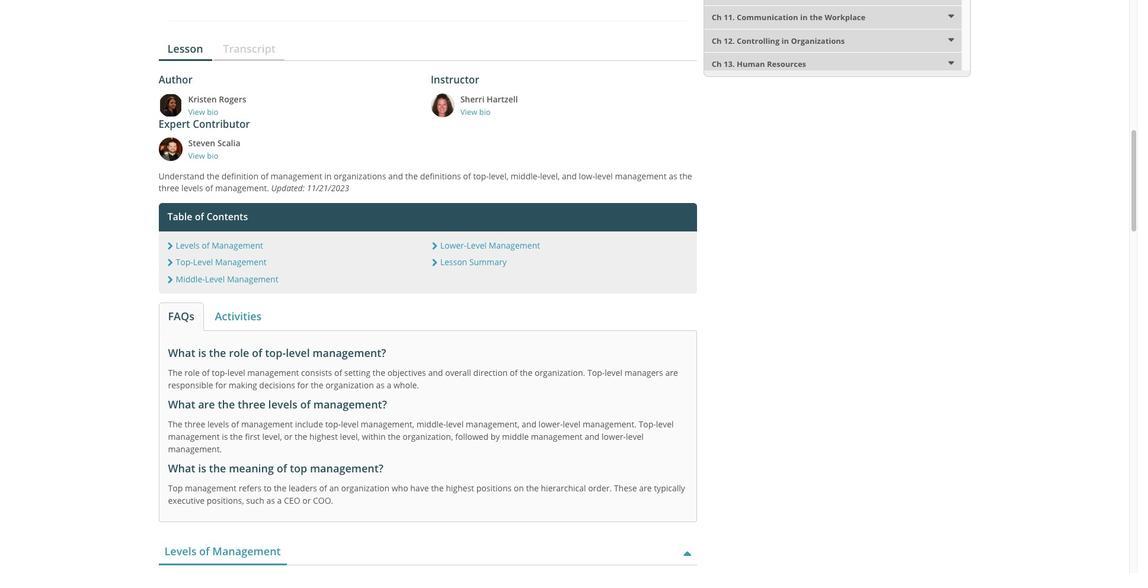 Task type: describe. For each thing, give the bounding box(es) containing it.
managers
[[625, 367, 663, 379]]

level inside understand the definition of management in organizations and the definitions of top-level, middle-level, and low-level management as the three levels of management.
[[595, 171, 613, 182]]

and inside the role of top-level management consists of setting the objectives and overall direction of the organization. top-level managers are responsible for making decisions for the organization as a whole.
[[428, 367, 443, 379]]

transcript link
[[223, 41, 276, 55]]

setting
[[344, 367, 370, 379]]

followed
[[455, 432, 488, 443]]

lesson summary link
[[440, 257, 507, 268]]

middle- inside the three levels of management include top-level management, middle-level management, and lower-level management. top-level management is the first level, or the highest level, within the organization, followed by middle management and lower-level management.
[[417, 419, 446, 430]]

sherri hartzell view bio
[[460, 93, 518, 117]]

instructor
[[431, 73, 479, 87]]

direction
[[473, 367, 508, 379]]

management? for what are the three levels of management?
[[313, 398, 387, 412]]

of up making
[[252, 346, 262, 360]]

middle- inside understand the definition of management in organizations and the definitions of top-level, middle-level, and low-level management as the three levels of management.
[[511, 171, 540, 182]]

sherri
[[460, 93, 484, 105]]

controlling
[[737, 35, 780, 46]]

1 management, from the left
[[361, 419, 414, 430]]

top- inside levels of management top-level management middle-level management
[[176, 257, 193, 268]]

overall
[[445, 367, 471, 379]]

as inside top management refers to the leaders of an organization who have the highest positions on the hierarchical order. these are typically executive positions, such as a ceo or coo.
[[266, 496, 275, 507]]

1 vertical spatial lower-
[[602, 432, 626, 443]]

what for what is the role of top-level management?
[[168, 346, 195, 360]]

top- inside the three levels of management include top-level management, middle-level management, and lower-level management. top-level management is the first level, or the highest level, within the organization, followed by middle management and lower-level management.
[[639, 419, 656, 430]]

level, right first
[[262, 432, 282, 443]]

decisions
[[259, 380, 295, 391]]

definition
[[221, 171, 258, 182]]

these
[[614, 483, 637, 495]]

a inside the role of top-level management consists of setting the objectives and overall direction of the organization. top-level managers are responsible for making decisions for the organization as a whole.
[[387, 380, 391, 391]]

level, right definitions
[[489, 171, 509, 182]]

of right definition
[[261, 171, 268, 182]]

of right definitions
[[463, 171, 471, 182]]

level, left within
[[340, 432, 360, 443]]

of up include
[[300, 398, 311, 412]]

management? for what is the meaning of top management?
[[310, 462, 384, 476]]

refers
[[239, 483, 262, 495]]

13.
[[724, 59, 735, 70]]

1 vertical spatial three
[[238, 398, 266, 412]]

what is the meaning of top management?
[[168, 462, 384, 476]]

steven
[[188, 138, 215, 149]]

management down the top-level management link
[[227, 274, 278, 285]]

ch 11. communication in the workplace
[[712, 12, 866, 23]]

workplace
[[825, 12, 866, 23]]

what are the three levels of management?
[[168, 398, 387, 412]]

top- inside the role of top-level management consists of setting the objectives and overall direction of the organization. top-level managers are responsible for making decisions for the organization as a whole.
[[587, 367, 605, 379]]

in inside understand the definition of management in organizations and the definitions of top-level, middle-level, and low-level management as the three levels of management.
[[324, 171, 332, 182]]

management up first
[[241, 419, 293, 430]]

first
[[245, 432, 260, 443]]

coo.
[[313, 496, 333, 507]]

0 vertical spatial role
[[229, 346, 249, 360]]

ch for ch 11. communication in the workplace
[[712, 12, 722, 23]]

middle
[[502, 432, 529, 443]]

making
[[229, 380, 257, 391]]

11.
[[724, 12, 735, 23]]

steven scalia view bio
[[188, 138, 240, 161]]

lower-level management lesson summary
[[440, 240, 540, 268]]

positions
[[476, 483, 512, 495]]

executive
[[168, 496, 205, 507]]

view bio button for instructor
[[460, 106, 697, 117]]

top- inside understand the definition of management in organizations and the definitions of top-level, middle-level, and low-level management as the three levels of management.
[[473, 171, 489, 182]]

meaning
[[229, 462, 274, 476]]

12.
[[724, 35, 735, 46]]

highest inside the three levels of management include top-level management, middle-level management, and lower-level management. top-level management is the first level, or the highest level, within the organization, followed by middle management and lower-level management.
[[309, 432, 338, 443]]

middle-level management link
[[176, 274, 278, 285]]

of down executive
[[199, 545, 210, 559]]

management right the low-
[[615, 171, 667, 182]]

the three levels of management include top-level management, middle-level management, and lower-level management. top-level management is the first level, or the highest level, within the organization, followed by middle management and lower-level management.
[[168, 419, 674, 455]]

understand the definition of management in organizations and the definitions of top-level, middle-level, and low-level management as the three levels of management.
[[159, 171, 692, 194]]

communication
[[737, 12, 798, 23]]

contributor
[[193, 117, 250, 131]]

consists
[[301, 367, 332, 379]]

management inside the role of top-level management consists of setting the objectives and overall direction of the organization. top-level managers are responsible for making decisions for the organization as a whole.
[[247, 367, 299, 379]]

of up responsible
[[202, 367, 210, 379]]

11/21/2023
[[307, 183, 349, 194]]

lesson inside "lower-level management lesson summary"
[[440, 257, 467, 268]]

lower-
[[440, 240, 467, 251]]

three inside understand the definition of management in organizations and the definitions of top-level, middle-level, and low-level management as the three levels of management.
[[159, 183, 179, 194]]

of up table of contents
[[205, 183, 213, 194]]

middle-
[[176, 274, 205, 285]]

contents
[[207, 210, 248, 223]]

three inside the three levels of management include top-level management, middle-level management, and lower-level management. top-level management is the first level, or the highest level, within the organization, followed by middle management and lower-level management.
[[185, 419, 205, 430]]

management inside top management refers to the leaders of an organization who have the highest positions on the hierarchical order. these are typically executive positions, such as a ceo or coo.
[[185, 483, 237, 495]]

updated: 11/21/2023
[[271, 183, 349, 194]]

0 vertical spatial lesson
[[167, 41, 203, 55]]

on
[[514, 483, 524, 495]]

such
[[246, 496, 264, 507]]

organization,
[[403, 432, 453, 443]]

an
[[329, 483, 339, 495]]

activities
[[215, 309, 262, 324]]

organization.
[[535, 367, 585, 379]]

positions,
[[207, 496, 244, 507]]

lower-level management link
[[440, 240, 540, 251]]

responsible
[[168, 380, 213, 391]]

top- inside the three levels of management include top-level management, middle-level management, and lower-level management. top-level management is the first level, or the highest level, within the organization, followed by middle management and lower-level management.
[[325, 419, 341, 430]]

of inside levels of management top-level management middle-level management
[[202, 240, 210, 251]]

levels of management
[[164, 545, 281, 559]]

hierarchical
[[541, 483, 586, 495]]

summary
[[469, 257, 507, 268]]

and right organizations
[[388, 171, 403, 182]]

expert
[[159, 117, 190, 131]]

ch 13. human resources
[[712, 59, 806, 70]]

have
[[410, 483, 429, 495]]

updated:
[[271, 183, 305, 194]]

of right direction
[[510, 367, 518, 379]]

top- up decisions
[[265, 346, 286, 360]]

what is the role of top-level management?
[[168, 346, 386, 360]]

understand
[[159, 171, 205, 182]]

levels inside understand the definition of management in organizations and the definitions of top-level, middle-level, and low-level management as the three levels of management.
[[181, 183, 203, 194]]



Task type: vqa. For each thing, say whether or not it's contained in the screenshot.
BIO within Kristen Rogers View bio
yes



Task type: locate. For each thing, give the bounding box(es) containing it.
view inside steven scalia view bio
[[188, 151, 205, 161]]

1 horizontal spatial a
[[387, 380, 391, 391]]

0 vertical spatial the
[[168, 367, 182, 379]]

0 vertical spatial level
[[467, 240, 487, 251]]

1 horizontal spatial middle-
[[511, 171, 540, 182]]

lesson link
[[167, 41, 203, 55]]

levels inside the three levels of management include top-level management, middle-level management, and lower-level management. top-level management is the first level, or the highest level, within the organization, followed by middle management and lower-level management.
[[207, 419, 229, 430]]

highest
[[309, 432, 338, 443], [446, 483, 474, 495]]

view for expert contributor
[[188, 151, 205, 161]]

a left ceo
[[277, 496, 282, 507]]

1 vertical spatial is
[[222, 432, 228, 443]]

bio down steven
[[207, 151, 218, 161]]

1 vertical spatial management.
[[583, 419, 637, 430]]

are right the these
[[639, 483, 652, 495]]

levels down decisions
[[268, 398, 297, 412]]

or down leaders
[[302, 496, 311, 507]]

are inside top management refers to the leaders of an organization who have the highest positions on the hierarchical order. these are typically executive positions, such as a ceo or coo.
[[639, 483, 652, 495]]

2 vertical spatial management?
[[310, 462, 384, 476]]

0 horizontal spatial lower-
[[539, 419, 563, 430]]

bio down sherri
[[479, 106, 491, 117]]

1 vertical spatial ch
[[712, 35, 722, 46]]

human
[[737, 59, 765, 70]]

role up responsible
[[185, 367, 200, 379]]

view
[[188, 106, 205, 117], [460, 106, 477, 117], [188, 151, 205, 161]]

lesson
[[167, 41, 203, 55], [440, 257, 467, 268]]

1 vertical spatial management?
[[313, 398, 387, 412]]

of left setting
[[334, 367, 342, 379]]

0 horizontal spatial a
[[277, 496, 282, 507]]

of left an
[[319, 483, 327, 495]]

1 vertical spatial level
[[193, 257, 213, 268]]

organizations
[[334, 171, 386, 182]]

and up order.
[[585, 432, 600, 443]]

lower-
[[539, 419, 563, 430], [602, 432, 626, 443]]

in for communication
[[800, 12, 808, 23]]

1 what from the top
[[168, 346, 195, 360]]

1 vertical spatial middle-
[[417, 419, 446, 430]]

1 horizontal spatial or
[[302, 496, 311, 507]]

1 vertical spatial levels
[[164, 545, 196, 559]]

of left top
[[277, 462, 287, 476]]

2 horizontal spatial in
[[800, 12, 808, 23]]

levels down executive
[[164, 545, 196, 559]]

0 vertical spatial levels of management link
[[176, 240, 263, 251]]

2 management, from the left
[[466, 419, 519, 430]]

is up executive
[[198, 462, 206, 476]]

lower- up the these
[[602, 432, 626, 443]]

levels of management top-level management middle-level management
[[176, 240, 278, 285]]

management.
[[215, 183, 269, 194], [583, 419, 637, 430], [168, 444, 222, 455]]

0 vertical spatial in
[[800, 12, 808, 23]]

ch 12. controlling in organizations
[[712, 35, 845, 46]]

levels inside levels of management top-level management middle-level management
[[176, 240, 200, 251]]

management, up by
[[466, 419, 519, 430]]

highest down include
[[309, 432, 338, 443]]

1 vertical spatial the
[[168, 419, 182, 430]]

ch left 11.
[[712, 12, 722, 23]]

management
[[212, 240, 263, 251], [489, 240, 540, 251], [215, 257, 267, 268], [227, 274, 278, 285], [212, 545, 281, 559]]

0 horizontal spatial for
[[215, 380, 227, 391]]

what up responsible
[[168, 346, 195, 360]]

management,
[[361, 419, 414, 430], [466, 419, 519, 430]]

the for what are the three levels of management?
[[168, 419, 182, 430]]

are down responsible
[[198, 398, 215, 412]]

level up middle-
[[193, 257, 213, 268]]

management. inside understand the definition of management in organizations and the definitions of top-level, middle-level, and low-level management as the three levels of management.
[[215, 183, 269, 194]]

top- up responsible
[[212, 367, 228, 379]]

level, left the low-
[[540, 171, 560, 182]]

1 vertical spatial levels of management link
[[159, 541, 287, 566]]

lower- down the organization.
[[539, 419, 563, 430]]

0 vertical spatial highest
[[309, 432, 338, 443]]

the up responsible
[[168, 367, 182, 379]]

management for levels of management top-level management middle-level management
[[212, 240, 263, 251]]

typically
[[654, 483, 685, 495]]

top
[[168, 483, 183, 495]]

top- right the organization.
[[587, 367, 605, 379]]

by
[[491, 432, 500, 443]]

levels of management link
[[176, 240, 263, 251], [159, 541, 287, 566]]

2 vertical spatial management.
[[168, 444, 222, 455]]

0 vertical spatial are
[[665, 367, 678, 379]]

management up positions, on the bottom
[[185, 483, 237, 495]]

2 horizontal spatial as
[[669, 171, 677, 182]]

middle-
[[511, 171, 540, 182], [417, 419, 446, 430]]

and
[[388, 171, 403, 182], [562, 171, 577, 182], [428, 367, 443, 379], [522, 419, 536, 430], [585, 432, 600, 443]]

top- inside the role of top-level management consists of setting the objectives and overall direction of the organization. top-level managers are responsible for making decisions for the organization as a whole.
[[212, 367, 228, 379]]

view down steven
[[188, 151, 205, 161]]

0 horizontal spatial role
[[185, 367, 200, 379]]

management? up an
[[310, 462, 384, 476]]

definitions
[[420, 171, 461, 182]]

organization inside top management refers to the leaders of an organization who have the highest positions on the hierarchical order. these are typically executive positions, such as a ceo or coo.
[[341, 483, 389, 495]]

is
[[198, 346, 206, 360], [222, 432, 228, 443], [198, 462, 206, 476]]

management up the top-level management link
[[212, 240, 263, 251]]

is for meaning
[[198, 462, 206, 476]]

management, up within
[[361, 419, 414, 430]]

1 for from the left
[[215, 380, 227, 391]]

1 vertical spatial what
[[168, 398, 195, 412]]

management up summary
[[489, 240, 540, 251]]

1 horizontal spatial are
[[639, 483, 652, 495]]

what
[[168, 346, 195, 360], [168, 398, 195, 412], [168, 462, 195, 476]]

role up making
[[229, 346, 249, 360]]

three down responsible
[[185, 419, 205, 430]]

levels down table
[[176, 240, 200, 251]]

leaders
[[289, 483, 317, 495]]

management? down setting
[[313, 398, 387, 412]]

view down sherri
[[460, 106, 477, 117]]

2 vertical spatial as
[[266, 496, 275, 507]]

expert contributor
[[159, 117, 250, 131]]

1 vertical spatial in
[[782, 35, 789, 46]]

highest left positions
[[446, 483, 474, 495]]

0 vertical spatial management.
[[215, 183, 269, 194]]

0 horizontal spatial lesson
[[167, 41, 203, 55]]

level inside "lower-level management lesson summary"
[[467, 240, 487, 251]]

view for author
[[188, 106, 205, 117]]

management?
[[313, 346, 386, 360], [313, 398, 387, 412], [310, 462, 384, 476]]

what down responsible
[[168, 398, 195, 412]]

organization right an
[[341, 483, 389, 495]]

2 vertical spatial levels
[[207, 419, 229, 430]]

level down the top-level management link
[[205, 274, 225, 285]]

a left whole.
[[387, 380, 391, 391]]

organization down setting
[[326, 380, 374, 391]]

top- right definitions
[[473, 171, 489, 182]]

1 vertical spatial top-
[[587, 367, 605, 379]]

0 horizontal spatial levels
[[181, 183, 203, 194]]

three
[[159, 183, 179, 194], [238, 398, 266, 412], [185, 419, 205, 430]]

is left first
[[222, 432, 228, 443]]

rogers
[[219, 93, 246, 105]]

are inside the role of top-level management consists of setting the objectives and overall direction of the organization. top-level managers are responsible for making decisions for the organization as a whole.
[[665, 367, 678, 379]]

ch left 12. on the right of page
[[712, 35, 722, 46]]

0 vertical spatial levels
[[181, 183, 203, 194]]

view bio button for expert contributor
[[188, 151, 425, 162]]

for left making
[[215, 380, 227, 391]]

are right managers
[[665, 367, 678, 379]]

is inside the three levels of management include top-level management, middle-level management, and lower-level management. top-level management is the first level, or the highest level, within the organization, followed by middle management and lower-level management.
[[222, 432, 228, 443]]

1 horizontal spatial management,
[[466, 419, 519, 430]]

a inside top management refers to the leaders of an organization who have the highest positions on the hierarchical order. these are typically executive positions, such as a ceo or coo.
[[277, 496, 282, 507]]

2 horizontal spatial are
[[665, 367, 678, 379]]

top- right include
[[325, 419, 341, 430]]

of
[[261, 171, 268, 182], [463, 171, 471, 182], [205, 183, 213, 194], [195, 210, 204, 223], [202, 240, 210, 251], [252, 346, 262, 360], [202, 367, 210, 379], [334, 367, 342, 379], [510, 367, 518, 379], [300, 398, 311, 412], [231, 419, 239, 430], [277, 462, 287, 476], [319, 483, 327, 495], [199, 545, 210, 559]]

2 ch from the top
[[712, 35, 722, 46]]

0 vertical spatial ch
[[712, 12, 722, 23]]

management inside "lower-level management lesson summary"
[[489, 240, 540, 251]]

three down making
[[238, 398, 266, 412]]

1 horizontal spatial as
[[376, 380, 385, 391]]

or inside the three levels of management include top-level management, middle-level management, and lower-level management. top-level management is the first level, or the highest level, within the organization, followed by middle management and lower-level management.
[[284, 432, 292, 443]]

bio for author
[[207, 106, 218, 117]]

2 vertical spatial is
[[198, 462, 206, 476]]

0 vertical spatial or
[[284, 432, 292, 443]]

1 vertical spatial or
[[302, 496, 311, 507]]

in up '11/21/2023'
[[324, 171, 332, 182]]

lesson up author
[[167, 41, 203, 55]]

is up responsible
[[198, 346, 206, 360]]

0 horizontal spatial management,
[[361, 419, 414, 430]]

2 for from the left
[[297, 380, 309, 391]]

2 vertical spatial ch
[[712, 59, 722, 70]]

top- down managers
[[639, 419, 656, 430]]

0 vertical spatial lower-
[[539, 419, 563, 430]]

0 horizontal spatial highest
[[309, 432, 338, 443]]

faqs
[[168, 309, 194, 324]]

0 horizontal spatial are
[[198, 398, 215, 412]]

view bio button for author
[[188, 106, 425, 117]]

1 vertical spatial organization
[[341, 483, 389, 495]]

1 vertical spatial levels
[[268, 398, 297, 412]]

what for what are the three levels of management?
[[168, 398, 195, 412]]

hartzell
[[487, 93, 518, 105]]

within
[[362, 432, 386, 443]]

0 vertical spatial as
[[669, 171, 677, 182]]

table of contents
[[167, 210, 248, 223]]

1 horizontal spatial for
[[297, 380, 309, 391]]

1 horizontal spatial in
[[782, 35, 789, 46]]

is for role
[[198, 346, 206, 360]]

and left overall
[[428, 367, 443, 379]]

the inside the role of top-level management consists of setting the objectives and overall direction of the organization. top-level managers are responsible for making decisions for the organization as a whole.
[[168, 367, 182, 379]]

levels for levels of management top-level management middle-level management
[[176, 240, 200, 251]]

and up middle
[[522, 419, 536, 430]]

management? up setting
[[313, 346, 386, 360]]

1 vertical spatial as
[[376, 380, 385, 391]]

bio inside sherri hartzell view bio
[[479, 106, 491, 117]]

management down such
[[212, 545, 281, 559]]

what up the top
[[168, 462, 195, 476]]

1 horizontal spatial role
[[229, 346, 249, 360]]

top management refers to the leaders of an organization who have the highest positions on the hierarchical order. these are typically executive positions, such as a ceo or coo.
[[168, 483, 685, 507]]

2 the from the top
[[168, 419, 182, 430]]

levels down understand
[[181, 183, 203, 194]]

3 what from the top
[[168, 462, 195, 476]]

1 vertical spatial a
[[277, 496, 282, 507]]

of up the top-level management link
[[202, 240, 210, 251]]

2 what from the top
[[168, 398, 195, 412]]

the for what is the role of top-level management?
[[168, 367, 182, 379]]

3 ch from the top
[[712, 59, 722, 70]]

level
[[467, 240, 487, 251], [193, 257, 213, 268], [205, 274, 225, 285]]

1 the from the top
[[168, 367, 182, 379]]

lesson down the lower-
[[440, 257, 467, 268]]

top- up middle-
[[176, 257, 193, 268]]

2 vertical spatial three
[[185, 419, 205, 430]]

or inside top management refers to the leaders of an organization who have the highest positions on the hierarchical order. these are typically executive positions, such as a ceo or coo.
[[302, 496, 311, 507]]

of inside top management refers to the leaders of an organization who have the highest positions on the hierarchical order. these are typically executive positions, such as a ceo or coo.
[[319, 483, 327, 495]]

low-
[[579, 171, 595, 182]]

levels
[[176, 240, 200, 251], [164, 545, 196, 559]]

ch for ch 13. human resources
[[712, 59, 722, 70]]

2 vertical spatial top-
[[639, 419, 656, 430]]

management up decisions
[[247, 367, 299, 379]]

bio inside kristen rogers view bio
[[207, 106, 218, 117]]

organization inside the role of top-level management consists of setting the objectives and overall direction of the organization. top-level managers are responsible for making decisions for the organization as a whole.
[[326, 380, 374, 391]]

0 horizontal spatial in
[[324, 171, 332, 182]]

are
[[665, 367, 678, 379], [198, 398, 215, 412], [639, 483, 652, 495]]

0 horizontal spatial as
[[266, 496, 275, 507]]

include
[[295, 419, 323, 430]]

level
[[595, 171, 613, 182], [286, 346, 310, 360], [228, 367, 245, 379], [605, 367, 622, 379], [341, 419, 359, 430], [446, 419, 464, 430], [563, 419, 581, 430], [656, 419, 674, 430], [626, 432, 644, 443]]

management down responsible
[[168, 432, 220, 443]]

bio
[[207, 106, 218, 117], [479, 106, 491, 117], [207, 151, 218, 161]]

as
[[669, 171, 677, 182], [376, 380, 385, 391], [266, 496, 275, 507]]

ch left 13.
[[712, 59, 722, 70]]

and left the low-
[[562, 171, 577, 182]]

as inside understand the definition of management in organizations and the definitions of top-level, middle-level, and low-level management as the three levels of management.
[[669, 171, 677, 182]]

highest inside top management refers to the leaders of an organization who have the highest positions on the hierarchical order. these are typically executive positions, such as a ceo or coo.
[[446, 483, 474, 495]]

top-level management link
[[176, 257, 267, 268]]

levels of management link down positions, on the bottom
[[159, 541, 287, 566]]

0 vertical spatial what
[[168, 346, 195, 360]]

1 vertical spatial are
[[198, 398, 215, 412]]

2 vertical spatial in
[[324, 171, 332, 182]]

bio for instructor
[[479, 106, 491, 117]]

1 horizontal spatial three
[[185, 419, 205, 430]]

0 vertical spatial levels
[[176, 240, 200, 251]]

objectives
[[387, 367, 426, 379]]

management for lower-level management lesson summary
[[489, 240, 540, 251]]

management
[[271, 171, 322, 182], [615, 171, 667, 182], [247, 367, 299, 379], [241, 419, 293, 430], [168, 432, 220, 443], [531, 432, 583, 443], [185, 483, 237, 495]]

top
[[290, 462, 307, 476]]

of right table
[[195, 210, 204, 223]]

1 vertical spatial role
[[185, 367, 200, 379]]

2 vertical spatial level
[[205, 274, 225, 285]]

bio up expert contributor
[[207, 106, 218, 117]]

1 horizontal spatial lesson
[[440, 257, 467, 268]]

transcript
[[223, 41, 276, 55]]

organizations
[[791, 35, 845, 46]]

whole.
[[394, 380, 419, 391]]

1 vertical spatial highest
[[446, 483, 474, 495]]

bio for expert contributor
[[207, 151, 218, 161]]

0 vertical spatial middle-
[[511, 171, 540, 182]]

order.
[[588, 483, 612, 495]]

scalia
[[217, 138, 240, 149]]

0 vertical spatial three
[[159, 183, 179, 194]]

levels of management link up the top-level management link
[[176, 240, 263, 251]]

ch for ch 12. controlling in organizations
[[712, 35, 722, 46]]

view bio button
[[188, 106, 425, 117], [460, 106, 697, 117], [188, 151, 425, 162]]

0 horizontal spatial or
[[284, 432, 292, 443]]

for down 'consists'
[[297, 380, 309, 391]]

0 vertical spatial management?
[[313, 346, 386, 360]]

or
[[284, 432, 292, 443], [302, 496, 311, 507]]

0 vertical spatial is
[[198, 346, 206, 360]]

in up organizations
[[800, 12, 808, 23]]

1 horizontal spatial lower-
[[602, 432, 626, 443]]

of inside the three levels of management include top-level management, middle-level management, and lower-level management. top-level management is the first level, or the highest level, within the organization, followed by middle management and lower-level management.
[[231, 419, 239, 430]]

2 horizontal spatial top-
[[639, 419, 656, 430]]

view inside sherri hartzell view bio
[[460, 106, 477, 117]]

who
[[392, 483, 408, 495]]

the inside the three levels of management include top-level management, middle-level management, and lower-level management. top-level management is the first level, or the highest level, within the organization, followed by middle management and lower-level management.
[[168, 419, 182, 430]]

levels for levels of management
[[164, 545, 196, 559]]

three down understand
[[159, 183, 179, 194]]

top-
[[176, 257, 193, 268], [587, 367, 605, 379], [639, 419, 656, 430]]

1 horizontal spatial top-
[[587, 367, 605, 379]]

as inside the role of top-level management consists of setting the objectives and overall direction of the organization. top-level managers are responsible for making decisions for the organization as a whole.
[[376, 380, 385, 391]]

1 horizontal spatial levels
[[207, 419, 229, 430]]

in up resources
[[782, 35, 789, 46]]

0 horizontal spatial top-
[[176, 257, 193, 268]]

view for instructor
[[460, 106, 477, 117]]

management up middle-level management link at the top left
[[215, 257, 267, 268]]

kristen rogers view bio
[[188, 93, 246, 117]]

1 horizontal spatial highest
[[446, 483, 474, 495]]

resources
[[767, 59, 806, 70]]

to
[[264, 483, 272, 495]]

role inside the role of top-level management consists of setting the objectives and overall direction of the organization. top-level managers are responsible for making decisions for the organization as a whole.
[[185, 367, 200, 379]]

what for what is the meaning of top management?
[[168, 462, 195, 476]]

role
[[229, 346, 249, 360], [185, 367, 200, 379]]

view inside kristen rogers view bio
[[188, 106, 205, 117]]

0 vertical spatial top-
[[176, 257, 193, 268]]

table
[[167, 210, 192, 223]]

the
[[168, 367, 182, 379], [168, 419, 182, 430]]

0 horizontal spatial middle-
[[417, 419, 446, 430]]

level up lesson summary link on the left top of page
[[467, 240, 487, 251]]

management for levels of management
[[212, 545, 281, 559]]

1 vertical spatial lesson
[[440, 257, 467, 268]]

ch
[[712, 12, 722, 23], [712, 35, 722, 46], [712, 59, 722, 70]]

levels down making
[[207, 419, 229, 430]]

kristen
[[188, 93, 217, 105]]

0 vertical spatial organization
[[326, 380, 374, 391]]

1 ch from the top
[[712, 12, 722, 23]]

2 horizontal spatial levels
[[268, 398, 297, 412]]

bio inside steven scalia view bio
[[207, 151, 218, 161]]

2 vertical spatial what
[[168, 462, 195, 476]]

author
[[159, 73, 192, 87]]

of down making
[[231, 419, 239, 430]]

in for controlling
[[782, 35, 789, 46]]

view down "kristen"
[[188, 106, 205, 117]]

the role of top-level management consists of setting the objectives and overall direction of the organization. top-level managers are responsible for making decisions for the organization as a whole.
[[168, 367, 678, 391]]

0 vertical spatial a
[[387, 380, 391, 391]]

2 horizontal spatial three
[[238, 398, 266, 412]]

ceo
[[284, 496, 300, 507]]

2 vertical spatial are
[[639, 483, 652, 495]]

the down responsible
[[168, 419, 182, 430]]

management right middle
[[531, 432, 583, 443]]

management up updated:
[[271, 171, 322, 182]]

0 horizontal spatial three
[[159, 183, 179, 194]]

or up top
[[284, 432, 292, 443]]



